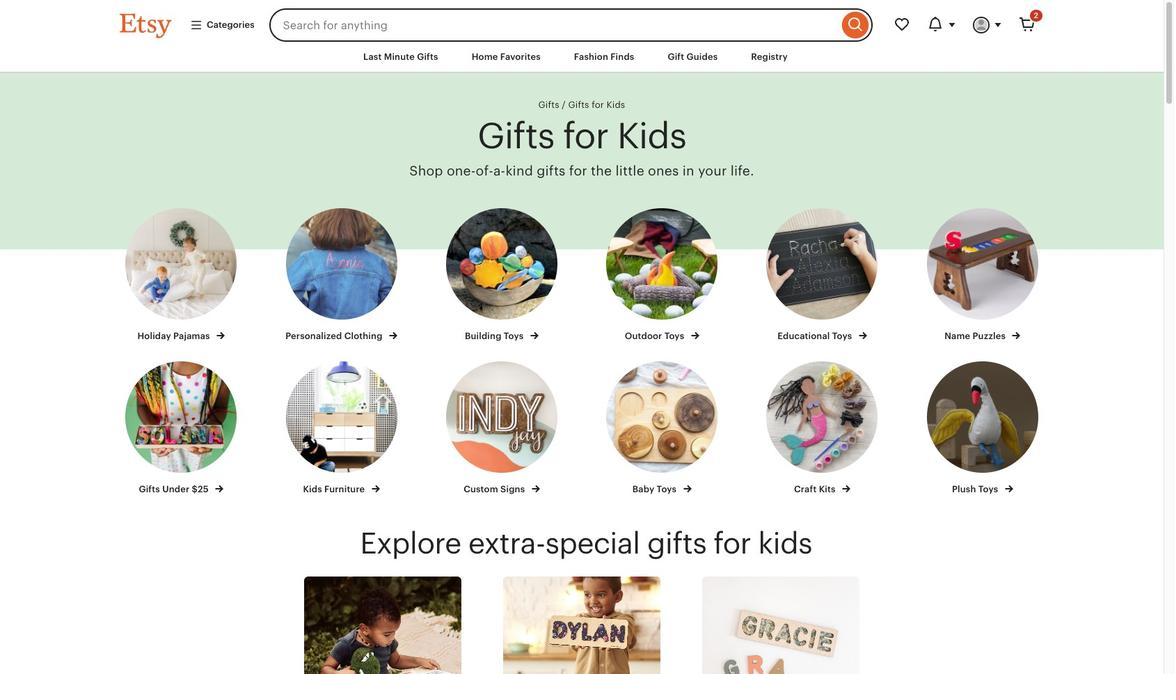 Task type: describe. For each thing, give the bounding box(es) containing it.
your
[[698, 164, 727, 178]]

0 vertical spatial gifts for kids
[[569, 100, 626, 110]]

kits
[[819, 484, 836, 495]]

for up shop one-of-a-kind gifts for the little ones in your life.
[[563, 115, 609, 156]]

baby gifts image
[[304, 576, 462, 674]]

plush toys link
[[915, 362, 1051, 496]]

personalized
[[286, 331, 342, 341]]

2 link
[[1011, 8, 1044, 42]]

puzzles
[[973, 331, 1006, 341]]

fashion finds
[[574, 52, 635, 62]]

building toys
[[465, 331, 526, 341]]

for down fashion finds link
[[592, 100, 604, 110]]

building
[[465, 331, 502, 341]]

shop one-of-a-kind gifts for the little ones in your life.
[[410, 164, 755, 178]]

for left kids at the right bottom of the page
[[714, 527, 751, 560]]

little
[[616, 164, 645, 178]]

gifts under $25 link
[[114, 362, 249, 496]]

holiday pajamas link
[[114, 208, 249, 343]]

toys for baby
[[657, 484, 677, 495]]

for left the
[[569, 164, 588, 178]]

0 vertical spatial kids
[[607, 100, 626, 110]]

custom
[[464, 484, 498, 495]]

holiday pajamas
[[137, 331, 212, 341]]

baby
[[633, 484, 655, 495]]

gift
[[668, 52, 685, 62]]

kids furniture link
[[274, 362, 409, 496]]

plush toys
[[953, 484, 1001, 495]]

furniture
[[325, 484, 365, 495]]

1 horizontal spatial gifts
[[647, 527, 707, 560]]

extra-
[[468, 527, 546, 560]]

holiday
[[137, 331, 171, 341]]

menu bar containing last minute gifts
[[95, 42, 1070, 73]]

ones
[[648, 164, 679, 178]]

last minute gifts link
[[353, 45, 449, 70]]

craft kits
[[795, 484, 838, 495]]

baby toys link
[[595, 362, 730, 496]]

name puzzles link
[[915, 208, 1051, 343]]

gifts inside the gifts under $25 link
[[139, 484, 160, 495]]

gifts link
[[539, 100, 560, 110]]

toys for educational
[[833, 331, 853, 341]]

custom signs link
[[434, 362, 570, 496]]

clothing
[[344, 331, 383, 341]]

categories banner
[[95, 0, 1070, 42]]

baby toys
[[633, 484, 679, 495]]

custom signs
[[464, 484, 527, 495]]

outdoor toys
[[625, 331, 687, 341]]

craft
[[795, 484, 817, 495]]

name puzzles
[[945, 331, 1009, 341]]

plush
[[953, 484, 977, 495]]

toys for outdoor
[[665, 331, 685, 341]]

gifts right "gifts" link
[[569, 100, 590, 110]]

registry
[[752, 52, 788, 62]]



Task type: locate. For each thing, give the bounding box(es) containing it.
$25
[[192, 484, 209, 495]]

toys
[[504, 331, 524, 341], [665, 331, 685, 341], [833, 331, 853, 341], [657, 484, 677, 495], [979, 484, 999, 495]]

life.
[[731, 164, 755, 178]]

gifts
[[417, 52, 438, 62], [539, 100, 560, 110], [569, 100, 590, 110], [478, 115, 555, 156], [139, 484, 160, 495]]

finds
[[611, 52, 635, 62]]

kids up ones
[[617, 115, 687, 156]]

gifts
[[537, 164, 566, 178], [647, 527, 707, 560]]

categories button
[[180, 12, 265, 38]]

registry link
[[741, 45, 799, 70]]

of-
[[476, 164, 494, 178]]

2 vertical spatial kids
[[303, 484, 322, 495]]

educational
[[778, 331, 830, 341]]

gifts up kind
[[478, 115, 555, 156]]

last
[[364, 52, 382, 62]]

categories
[[207, 19, 255, 30]]

none search field inside categories banner
[[269, 8, 873, 42]]

outdoor toys link
[[595, 208, 730, 343]]

gifts for kids up shop one-of-a-kind gifts for the little ones in your life.
[[478, 115, 687, 156]]

personalized clothing link
[[274, 208, 409, 343]]

for
[[592, 100, 604, 110], [563, 115, 609, 156], [569, 164, 588, 178], [714, 527, 751, 560]]

shop
[[410, 164, 443, 178]]

gifts for boys image
[[503, 576, 661, 674]]

toys for building
[[504, 331, 524, 341]]

a-
[[494, 164, 506, 178]]

gifts for kids right "gifts" link
[[569, 100, 626, 110]]

gifts inside last minute gifts link
[[417, 52, 438, 62]]

toys right outdoor
[[665, 331, 685, 341]]

building toys link
[[434, 208, 570, 343]]

1 vertical spatial gifts
[[647, 527, 707, 560]]

kids furniture
[[303, 484, 367, 495]]

gifts down baby toys
[[647, 527, 707, 560]]

kind
[[506, 164, 533, 178]]

toys inside "link"
[[657, 484, 677, 495]]

educational toys link
[[755, 208, 890, 343]]

the
[[591, 164, 612, 178]]

kids left furniture
[[303, 484, 322, 495]]

gifts down the favorites
[[539, 100, 560, 110]]

home favorites link
[[461, 45, 551, 70]]

gifts under $25
[[139, 484, 211, 495]]

guides
[[687, 52, 718, 62]]

favorites
[[501, 52, 541, 62]]

explore
[[360, 527, 461, 560]]

gifts right kind
[[537, 164, 566, 178]]

one-
[[447, 164, 476, 178]]

signs
[[501, 484, 525, 495]]

gift guides link
[[658, 45, 729, 70]]

personalized clothing
[[286, 331, 385, 341]]

name
[[945, 331, 971, 341]]

home favorites
[[472, 52, 541, 62]]

fashion finds link
[[564, 45, 645, 70]]

in
[[683, 164, 695, 178]]

menu bar
[[95, 42, 1070, 73]]

0 vertical spatial gifts
[[537, 164, 566, 178]]

explore extra-special gifts for kids
[[360, 527, 812, 560]]

outdoor
[[625, 331, 663, 341]]

None search field
[[269, 8, 873, 42]]

kids
[[758, 527, 812, 560]]

special
[[545, 527, 640, 560]]

minute
[[384, 52, 415, 62]]

craft kits link
[[755, 362, 890, 496]]

home
[[472, 52, 498, 62]]

Search for anything text field
[[269, 8, 839, 42]]

gifts left "under"
[[139, 484, 160, 495]]

gift guides
[[668, 52, 718, 62]]

toys right educational
[[833, 331, 853, 341]]

toys for plush
[[979, 484, 999, 495]]

toys right plush
[[979, 484, 999, 495]]

under
[[162, 484, 190, 495]]

toys right "baby"
[[657, 484, 677, 495]]

kids
[[607, 100, 626, 110], [617, 115, 687, 156], [303, 484, 322, 495]]

gifts right minute
[[417, 52, 438, 62]]

toys right building
[[504, 331, 524, 341]]

educational toys
[[778, 331, 855, 341]]

gifts for girls image
[[703, 576, 860, 674]]

kids down "finds" on the right of the page
[[607, 100, 626, 110]]

2
[[1034, 11, 1039, 19]]

pajamas
[[173, 331, 210, 341]]

0 horizontal spatial gifts
[[537, 164, 566, 178]]

last minute gifts
[[364, 52, 438, 62]]

fashion
[[574, 52, 609, 62]]

gifts for kids
[[569, 100, 626, 110], [478, 115, 687, 156]]

1 vertical spatial gifts for kids
[[478, 115, 687, 156]]

1 vertical spatial kids
[[617, 115, 687, 156]]



Task type: vqa. For each thing, say whether or not it's contained in the screenshot.
Plush's Toys
yes



